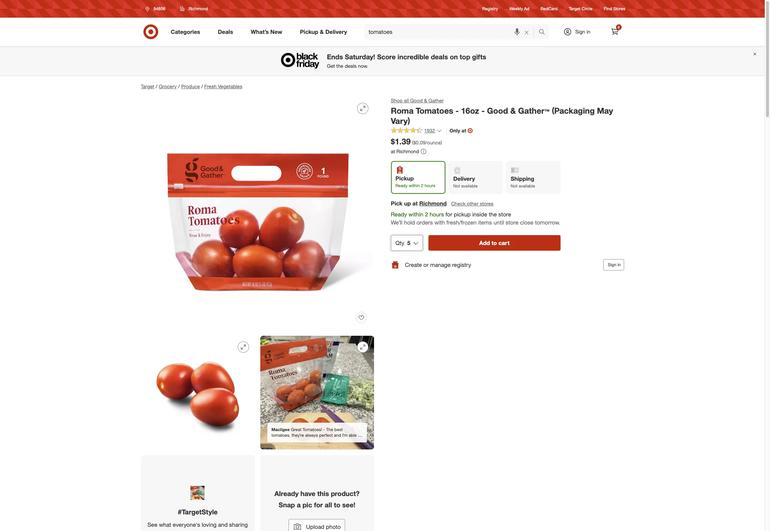 Task type: vqa. For each thing, say whether or not it's contained in the screenshot.
Show more images BUTTON on the left bottom
no



Task type: describe. For each thing, give the bounding box(es) containing it.
they're
[[292, 433, 304, 438]]

easily
[[272, 439, 282, 444]]

categories
[[171, 28, 200, 35]]

1932
[[424, 128, 435, 134]]

in inside "button"
[[618, 262, 621, 268]]

94806
[[154, 6, 165, 11]]

weekly ad
[[510, 6, 530, 11]]

stores
[[614, 6, 626, 11]]

already
[[275, 490, 299, 498]]

tomatoes!
[[303, 427, 322, 433]]

the
[[326, 427, 333, 433]]

for inside ready within 2 hours for pickup inside the store we'll hold orders with fresh/frozen items until store close tomorrow.
[[446, 211, 452, 218]]

registry
[[483, 6, 498, 11]]

check
[[451, 201, 466, 207]]

0 horizontal spatial good
[[410, 98, 423, 104]]

we'll
[[391, 219, 403, 226]]

able
[[349, 433, 357, 438]]

grocery
[[159, 83, 177, 89]]

0 horizontal spatial &
[[320, 28, 324, 35]]

top
[[460, 53, 470, 61]]

deals
[[218, 28, 233, 35]]

upload
[[306, 524, 325, 531]]

now.
[[358, 63, 368, 69]]

new
[[270, 28, 282, 35]]

cart
[[499, 240, 510, 247]]

roma
[[391, 106, 414, 116]]

0 vertical spatial store
[[499, 211, 511, 218]]

produce link
[[181, 83, 200, 89]]

$1.39 ( $0.09 /ounce )
[[391, 137, 442, 146]]

add to cart
[[479, 240, 510, 247]]

this
[[317, 490, 329, 498]]

search
[[536, 29, 553, 36]]

add to cart button
[[429, 235, 561, 251]]

gather™
[[518, 106, 550, 116]]

16oz
[[461, 106, 479, 116]]

1 vertical spatial &
[[424, 98, 427, 104]]

/ounce
[[426, 140, 441, 146]]

target link
[[141, 83, 154, 89]]

94806 button
[[141, 2, 173, 15]]

available for shipping
[[519, 183, 535, 189]]

image gallery element
[[141, 97, 374, 532]]

ends
[[327, 53, 343, 61]]

redcard
[[541, 6, 558, 11]]

great tomatoes! - the best tomatoes, they're always perfect and i'm able to easily cut them into small pieces!
[[272, 427, 362, 444]]

1 horizontal spatial deals
[[431, 53, 448, 61]]

$1.39
[[391, 137, 411, 146]]

0 horizontal spatial sign in
[[576, 29, 591, 35]]

check other stores
[[451, 201, 494, 207]]

loving
[[202, 522, 217, 529]]

produce
[[181, 83, 200, 89]]

to inside great tomatoes! - the best tomatoes, they're always perfect and i'm able to easily cut them into small pieces!
[[358, 433, 362, 438]]

maciigee
[[272, 427, 290, 433]]

get
[[327, 63, 335, 69]]

5
[[407, 240, 411, 247]]

1932 link
[[391, 127, 442, 136]]

add
[[479, 240, 490, 247]]

0 horizontal spatial deals
[[345, 63, 357, 69]]

upload photo button
[[289, 519, 345, 532]]

vegetables
[[218, 83, 242, 89]]

target for target circle
[[569, 6, 581, 11]]

2 inside pickup ready within 2 hours
[[421, 183, 424, 188]]

small
[[310, 439, 320, 444]]

shop
[[391, 98, 403, 104]]

snap
[[279, 501, 295, 509]]

see!
[[342, 501, 356, 509]]

pickup ready within 2 hours
[[396, 175, 435, 188]]

the inside the ends saturday! score incredible deals on top gifts get the deals now.
[[336, 63, 344, 69]]

2 / from the left
[[178, 83, 180, 89]]

1 vertical spatial richmond
[[397, 149, 419, 155]]

ready within 2 hours for pickup inside the store we'll hold orders with fresh/frozen items until store close tomorrow.
[[391, 211, 560, 226]]

cut
[[283, 439, 289, 444]]

2 horizontal spatial -
[[482, 106, 485, 116]]

orders
[[417, 219, 433, 226]]

find stores link
[[604, 6, 626, 12]]

weekly ad link
[[510, 6, 530, 12]]

0 vertical spatial in
[[587, 29, 591, 35]]

vary)
[[391, 116, 410, 126]]

pickup & delivery link
[[294, 24, 356, 40]]

2 vertical spatial &
[[511, 106, 516, 116]]

product?
[[331, 490, 360, 498]]

create or manage registry
[[405, 261, 471, 268]]

all inside shop all good & gather roma tomatoes - 16oz - good & gather™ (packaging may vary)
[[404, 98, 409, 104]]

qty
[[396, 240, 405, 247]]

what's new
[[251, 28, 282, 35]]

#targetstyle preview 1 image
[[191, 486, 205, 500]]

them
[[291, 439, 300, 444]]

What can we help you find? suggestions appear below search field
[[365, 24, 541, 40]]

within inside pickup ready within 2 hours
[[409, 183, 420, 188]]

pickup
[[454, 211, 471, 218]]

and inside great tomatoes! - the best tomatoes, they're always perfect and i'm able to easily cut them into small pieces!
[[334, 433, 341, 438]]

what's
[[251, 28, 269, 35]]

tomatoes,
[[272, 433, 290, 438]]

hold
[[404, 219, 415, 226]]

0 vertical spatial at
[[462, 128, 466, 134]]



Task type: locate. For each thing, give the bounding box(es) containing it.
may
[[597, 106, 613, 116]]

1 / from the left
[[156, 83, 157, 89]]

0 horizontal spatial not
[[453, 183, 460, 189]]

available inside shipping not available
[[519, 183, 535, 189]]

/
[[156, 83, 157, 89], [178, 83, 180, 89], [201, 83, 203, 89]]

8
[[618, 25, 620, 29]]

0 horizontal spatial -
[[323, 427, 325, 433]]

0 vertical spatial sign in
[[576, 29, 591, 35]]

1 vertical spatial and
[[218, 522, 228, 529]]

0 vertical spatial to
[[492, 240, 497, 247]]

at right "up"
[[413, 200, 418, 207]]

/ left fresh
[[201, 83, 203, 89]]

grocery link
[[159, 83, 177, 89]]

hours inside pickup ready within 2 hours
[[425, 183, 435, 188]]

3 / from the left
[[201, 83, 203, 89]]

only at
[[450, 128, 466, 134]]

1 vertical spatial good
[[487, 106, 508, 116]]

0 horizontal spatial all
[[325, 501, 332, 509]]

pickup & delivery
[[300, 28, 347, 35]]

best
[[335, 427, 343, 433]]

0 horizontal spatial pickup
[[300, 28, 318, 35]]

other
[[467, 201, 479, 207]]

categories link
[[165, 24, 209, 40]]

1 horizontal spatial good
[[487, 106, 508, 116]]

already have this product? snap a pic for all to see!
[[275, 490, 360, 509]]

sign in inside "button"
[[608, 262, 621, 268]]

0 horizontal spatial and
[[218, 522, 228, 529]]

pic
[[303, 501, 312, 509]]

1 vertical spatial sign in
[[608, 262, 621, 268]]

0 horizontal spatial at
[[391, 149, 395, 155]]

not down shipping at top right
[[511, 183, 518, 189]]

delivery up check
[[453, 175, 475, 182]]

redcard link
[[541, 6, 558, 12]]

sign
[[576, 29, 585, 35], [608, 262, 617, 268]]

0 horizontal spatial for
[[314, 501, 323, 509]]

2 inside ready within 2 hours for pickup inside the store we'll hold orders with fresh/frozen items until store close tomorrow.
[[425, 211, 428, 218]]

1 horizontal spatial delivery
[[453, 175, 475, 182]]

1 vertical spatial sign
[[608, 262, 617, 268]]

1 vertical spatial 2
[[425, 211, 428, 218]]

1 available from the left
[[461, 183, 478, 189]]

(packaging
[[552, 106, 595, 116]]

in
[[587, 29, 591, 35], [618, 262, 621, 268]]

target circle link
[[569, 6, 593, 12]]

always
[[305, 433, 318, 438]]

1 vertical spatial within
[[409, 211, 424, 218]]

- right 16oz
[[482, 106, 485, 116]]

not for shipping
[[511, 183, 518, 189]]

1 vertical spatial in
[[618, 262, 621, 268]]

0 horizontal spatial in
[[587, 29, 591, 35]]

all right shop
[[404, 98, 409, 104]]

circle
[[582, 6, 593, 11]]

available down shipping at top right
[[519, 183, 535, 189]]

1 vertical spatial for
[[314, 501, 323, 509]]

richmond button
[[419, 200, 447, 208]]

0 horizontal spatial to
[[334, 501, 341, 509]]

photo from maciigee, 3 of 5 image
[[260, 336, 374, 450]]

1 not from the left
[[453, 183, 460, 189]]

target left the circle
[[569, 6, 581, 11]]

pickup for &
[[300, 28, 318, 35]]

roma tomatoes - 16oz - good &#38; gather&#8482; (packaging may vary), 2 of 5 image
[[141, 336, 255, 450]]

what
[[159, 522, 171, 529]]

to inside already have this product? snap a pic for all to see!
[[334, 501, 341, 509]]

0 horizontal spatial available
[[461, 183, 478, 189]]

within up hold
[[409, 211, 424, 218]]

within up pick up at richmond
[[409, 183, 420, 188]]

1 vertical spatial hours
[[430, 211, 444, 218]]

0 horizontal spatial target
[[141, 83, 154, 89]]

ready inside pickup ready within 2 hours
[[396, 183, 408, 188]]

at right only
[[462, 128, 466, 134]]

target circle
[[569, 6, 593, 11]]

on
[[450, 53, 458, 61]]

0 vertical spatial the
[[336, 63, 344, 69]]

2 vertical spatial at
[[413, 200, 418, 207]]

registry link
[[483, 6, 498, 12]]

2 available from the left
[[519, 183, 535, 189]]

the right get
[[336, 63, 344, 69]]

what's new link
[[245, 24, 291, 40]]

2 up "orders" at the right top of the page
[[425, 211, 428, 218]]

only
[[450, 128, 460, 134]]

pieces!
[[321, 439, 334, 444]]

good right 16oz
[[487, 106, 508, 116]]

not for delivery
[[453, 183, 460, 189]]

2 vertical spatial richmond
[[419, 200, 447, 207]]

0 vertical spatial target
[[569, 6, 581, 11]]

to left see!
[[334, 501, 341, 509]]

pickup inside pickup ready within 2 hours
[[396, 175, 414, 182]]

with
[[435, 219, 445, 226]]

0 vertical spatial richmond
[[189, 6, 208, 11]]

1 horizontal spatial and
[[334, 433, 341, 438]]

available
[[461, 183, 478, 189], [519, 183, 535, 189]]

for left pickup
[[446, 211, 452, 218]]

deals
[[431, 53, 448, 61], [345, 63, 357, 69]]

0 horizontal spatial sign
[[576, 29, 585, 35]]

at down $1.39
[[391, 149, 395, 155]]

saturday!
[[345, 53, 375, 61]]

target for target / grocery / produce / fresh vegetables
[[141, 83, 154, 89]]

2 horizontal spatial &
[[511, 106, 516, 116]]

8 link
[[607, 24, 623, 40]]

hours inside ready within 2 hours for pickup inside the store we'll hold orders with fresh/frozen items until store close tomorrow.
[[430, 211, 444, 218]]

available for delivery
[[461, 183, 478, 189]]

0 horizontal spatial 2
[[421, 183, 424, 188]]

1 vertical spatial deals
[[345, 63, 357, 69]]

all down this
[[325, 501, 332, 509]]

)
[[441, 140, 442, 146]]

to inside button
[[492, 240, 497, 247]]

the up until
[[489, 211, 497, 218]]

2 not from the left
[[511, 183, 518, 189]]

store up until
[[499, 211, 511, 218]]

- left the
[[323, 427, 325, 433]]

0 horizontal spatial /
[[156, 83, 157, 89]]

great
[[291, 427, 302, 433]]

richmond up categories link
[[189, 6, 208, 11]]

2 horizontal spatial to
[[492, 240, 497, 247]]

- inside great tomatoes! - the best tomatoes, they're always perfect and i'm able to easily cut them into small pieces!
[[323, 427, 325, 433]]

the inside ready within 2 hours for pickup inside the store we'll hold orders with fresh/frozen items until store close tomorrow.
[[489, 211, 497, 218]]

target left grocery link
[[141, 83, 154, 89]]

check other stores button
[[451, 200, 494, 208]]

0 horizontal spatial the
[[336, 63, 344, 69]]

richmond up with
[[419, 200, 447, 207]]

tomatoes
[[416, 106, 453, 116]]

shipping
[[511, 175, 535, 182]]

1 horizontal spatial available
[[519, 183, 535, 189]]

ready up "we'll" on the right of the page
[[391, 211, 407, 218]]

1 horizontal spatial in
[[618, 262, 621, 268]]

tomorrow.
[[535, 219, 560, 226]]

1 horizontal spatial sign in
[[608, 262, 621, 268]]

pickup up "up"
[[396, 175, 414, 182]]

delivery not available
[[453, 175, 478, 189]]

deals left on
[[431, 53, 448, 61]]

everyone's
[[173, 522, 200, 529]]

store right until
[[506, 219, 519, 226]]

1 horizontal spatial &
[[424, 98, 427, 104]]

qty 5
[[396, 240, 411, 247]]

sign in button
[[604, 259, 624, 271]]

0 vertical spatial &
[[320, 28, 324, 35]]

all
[[404, 98, 409, 104], [325, 501, 332, 509]]

hours up with
[[430, 211, 444, 218]]

search button
[[536, 24, 553, 41]]

1 horizontal spatial /
[[178, 83, 180, 89]]

and down best
[[334, 433, 341, 438]]

2 vertical spatial to
[[334, 501, 341, 509]]

pick
[[391, 200, 403, 207]]

0 vertical spatial for
[[446, 211, 452, 218]]

at
[[462, 128, 466, 134], [391, 149, 395, 155], [413, 200, 418, 207]]

hours up richmond button
[[425, 183, 435, 188]]

1 vertical spatial store
[[506, 219, 519, 226]]

0 vertical spatial all
[[404, 98, 409, 104]]

within
[[409, 183, 420, 188], [409, 211, 424, 218]]

registry
[[452, 261, 471, 268]]

1 horizontal spatial the
[[489, 211, 497, 218]]

0 vertical spatial delivery
[[325, 28, 347, 35]]

not inside delivery not available
[[453, 183, 460, 189]]

1 horizontal spatial 2
[[425, 211, 428, 218]]

richmond down (
[[397, 149, 419, 155]]

1 horizontal spatial to
[[358, 433, 362, 438]]

fresh vegetables link
[[204, 83, 242, 89]]

not up check
[[453, 183, 460, 189]]

roma tomatoes - 16oz - good &#38; gather&#8482; (packaging may vary), 1 of 5 image
[[141, 97, 374, 330]]

1 horizontal spatial -
[[456, 106, 459, 116]]

all inside already have this product? snap a pic for all to see!
[[325, 501, 332, 509]]

0 vertical spatial and
[[334, 433, 341, 438]]

shipping not available
[[511, 175, 535, 189]]

2 horizontal spatial /
[[201, 83, 203, 89]]

richmond inside dropdown button
[[189, 6, 208, 11]]

1 vertical spatial at
[[391, 149, 395, 155]]

pickup for ready
[[396, 175, 414, 182]]

until
[[494, 219, 504, 226]]

available up check other stores
[[461, 183, 478, 189]]

sign inside "button"
[[608, 262, 617, 268]]

0 vertical spatial deals
[[431, 53, 448, 61]]

$0.09
[[414, 140, 426, 146]]

ready inside ready within 2 hours for pickup inside the store we'll hold orders with fresh/frozen items until store close tomorrow.
[[391, 211, 407, 218]]

to right add at the top right of the page
[[492, 240, 497, 247]]

1 vertical spatial to
[[358, 433, 362, 438]]

&
[[320, 28, 324, 35], [424, 98, 427, 104], [511, 106, 516, 116]]

the
[[336, 63, 344, 69], [489, 211, 497, 218]]

2 horizontal spatial at
[[462, 128, 466, 134]]

delivery up ends
[[325, 28, 347, 35]]

1 horizontal spatial not
[[511, 183, 518, 189]]

2 up pick up at richmond
[[421, 183, 424, 188]]

0 vertical spatial hours
[[425, 183, 435, 188]]

ends saturday! score incredible deals on top gifts get the deals now.
[[327, 53, 486, 69]]

or
[[424, 261, 429, 268]]

into
[[302, 439, 309, 444]]

ready up 'pick'
[[396, 183, 408, 188]]

to
[[492, 240, 497, 247], [358, 433, 362, 438], [334, 501, 341, 509]]

0 vertical spatial within
[[409, 183, 420, 188]]

1 vertical spatial pickup
[[396, 175, 414, 182]]

delivery inside delivery not available
[[453, 175, 475, 182]]

1 vertical spatial ready
[[391, 211, 407, 218]]

not inside shipping not available
[[511, 183, 518, 189]]

1 horizontal spatial sign
[[608, 262, 617, 268]]

1 horizontal spatial pickup
[[396, 175, 414, 182]]

pickup right new
[[300, 28, 318, 35]]

(
[[412, 140, 414, 146]]

- left 16oz
[[456, 106, 459, 116]]

and right loving
[[218, 522, 228, 529]]

find
[[604, 6, 612, 11]]

store
[[499, 211, 511, 218], [506, 219, 519, 226]]

1 horizontal spatial all
[[404, 98, 409, 104]]

1 vertical spatial delivery
[[453, 175, 475, 182]]

close
[[520, 219, 534, 226]]

score
[[377, 53, 396, 61]]

have
[[301, 490, 316, 498]]

good up roma
[[410, 98, 423, 104]]

0 vertical spatial 2
[[421, 183, 424, 188]]

1 horizontal spatial target
[[569, 6, 581, 11]]

0 vertical spatial pickup
[[300, 28, 318, 35]]

0 vertical spatial good
[[410, 98, 423, 104]]

1 vertical spatial target
[[141, 83, 154, 89]]

0 vertical spatial sign
[[576, 29, 585, 35]]

see what everyone's loving and sharing
[[148, 522, 248, 529]]

1 vertical spatial all
[[325, 501, 332, 509]]

deals left now.
[[345, 63, 357, 69]]

1 vertical spatial the
[[489, 211, 497, 218]]

1 horizontal spatial at
[[413, 200, 418, 207]]

perfect
[[319, 433, 333, 438]]

inside
[[473, 211, 487, 218]]

a
[[297, 501, 301, 509]]

within inside ready within 2 hours for pickup inside the store we'll hold orders with fresh/frozen items until store close tomorrow.
[[409, 211, 424, 218]]

weekly
[[510, 6, 523, 11]]

available inside delivery not available
[[461, 183, 478, 189]]

#targetstyle
[[178, 508, 218, 516]]

photo
[[326, 524, 341, 531]]

/ right target link
[[156, 83, 157, 89]]

incredible
[[398, 53, 429, 61]]

0 vertical spatial ready
[[396, 183, 408, 188]]

1 horizontal spatial for
[[446, 211, 452, 218]]

to right able
[[358, 433, 362, 438]]

for inside already have this product? snap a pic for all to see!
[[314, 501, 323, 509]]

up
[[404, 200, 411, 207]]

/ right grocery link
[[178, 83, 180, 89]]

create
[[405, 261, 422, 268]]

for right 'pic'
[[314, 501, 323, 509]]

delivery inside pickup & delivery link
[[325, 28, 347, 35]]

0 horizontal spatial delivery
[[325, 28, 347, 35]]

items
[[478, 219, 492, 226]]



